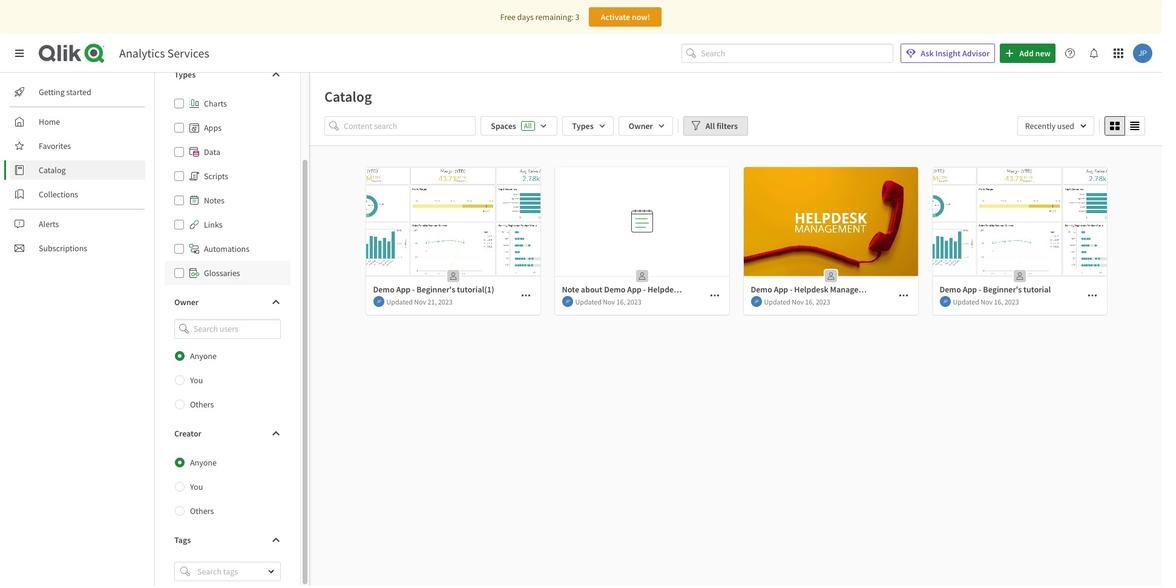 Task type: describe. For each thing, give the bounding box(es) containing it.
filters
[[717, 121, 738, 131]]

2023 for demo app - helpdesk management
[[816, 297, 831, 306]]

updated nov 21, 2023
[[387, 297, 453, 306]]

demo app - beginner's tutorial
[[940, 284, 1051, 295]]

activate now!
[[601, 12, 651, 22]]

3
[[576, 12, 580, 22]]

new
[[1036, 48, 1051, 59]]

more actions image for personal element within updated nov 16, 2023 link
[[710, 291, 720, 300]]

others for the owner "option group"
[[190, 399, 214, 410]]

anyone for the owner "option group"
[[190, 350, 217, 361]]

subscriptions link
[[10, 239, 145, 258]]

add new button
[[1000, 44, 1056, 63]]

updated for demo app - helpdesk management
[[765, 297, 791, 306]]

nov for demo app - beginner's tutorial(1)
[[414, 297, 426, 306]]

tutorial(1)
[[457, 284, 494, 295]]

qlik sense app image for management
[[744, 167, 918, 276]]

glossaries
[[204, 268, 240, 279]]

free days remaining: 3
[[501, 12, 580, 22]]

recently
[[1026, 121, 1056, 131]]

owner option group
[[165, 344, 291, 416]]

updated nov 16, 2023 for demo app - beginner's tutorial
[[953, 297, 1020, 306]]

ask
[[921, 48, 934, 59]]

you for creator option group
[[190, 481, 203, 492]]

subscriptions
[[39, 243, 87, 254]]

all filters button
[[684, 116, 748, 136]]

search tags element
[[180, 567, 190, 576]]

home link
[[10, 112, 145, 131]]

Search tags text field
[[195, 562, 257, 581]]

nov for demo app - helpdesk management
[[792, 297, 804, 306]]

activate
[[601, 12, 630, 22]]

16, for demo app - helpdesk management
[[806, 297, 815, 306]]

2023 for demo app - beginner's tutorial
[[1005, 297, 1020, 306]]

updated for demo app - beginner's tutorial
[[953, 297, 980, 306]]

2 updated from the left
[[576, 297, 602, 306]]

personal element for demo app - beginner's tutorial
[[1010, 266, 1030, 286]]

automations
[[204, 243, 250, 254]]

links
[[204, 219, 223, 230]]

navigation pane element
[[0, 78, 154, 263]]

- for demo app - beginner's tutorial(1)
[[412, 284, 415, 295]]

ask insight advisor
[[921, 48, 990, 59]]

1 horizontal spatial catalog
[[325, 87, 372, 106]]

filters region
[[310, 114, 1163, 145]]

apps
[[204, 122, 222, 133]]

tags
[[174, 534, 191, 545]]

types for types dropdown button to the top
[[174, 69, 196, 80]]

services
[[167, 45, 209, 61]]

favorites
[[39, 140, 71, 151]]

notes
[[204, 195, 225, 206]]

search tags image
[[180, 567, 190, 576]]

app for demo app - beginner's tutorial(1)
[[396, 284, 411, 295]]

owner button for types dropdown button to the top
[[165, 292, 291, 312]]

james peterson element for demo app - beginner's tutorial
[[940, 296, 951, 307]]

used
[[1058, 121, 1075, 131]]

creator option group
[[165, 450, 291, 523]]

open image
[[268, 568, 275, 575]]

demo app - helpdesk management
[[751, 284, 878, 295]]

more actions image for management
[[899, 291, 909, 300]]

owner for right types dropdown button
[[629, 121, 653, 131]]

james peterson element for demo app - helpdesk management
[[751, 296, 762, 307]]

all for all
[[524, 121, 532, 130]]

analytics services
[[119, 45, 209, 61]]

searchbar element
[[682, 43, 894, 63]]

management
[[831, 284, 878, 295]]

Search users text field
[[191, 319, 266, 339]]

qlik sense app image for tutorial(1)
[[366, 167, 540, 276]]



Task type: locate. For each thing, give the bounding box(es) containing it.
types inside 'filters' region
[[573, 121, 594, 131]]

recently used
[[1026, 121, 1075, 131]]

started
[[66, 87, 91, 97]]

0 horizontal spatial beginner's
[[417, 284, 456, 295]]

2 beginner's from the left
[[984, 284, 1022, 295]]

james peterson image
[[373, 296, 384, 307], [751, 296, 762, 307]]

catalog link
[[10, 160, 145, 180]]

switch view group
[[1105, 116, 1146, 136]]

1 vertical spatial owner
[[174, 297, 199, 308]]

anyone down "search users" text box
[[190, 350, 217, 361]]

others
[[190, 399, 214, 410], [190, 505, 214, 516]]

3 qlik sense app image from the left
[[933, 167, 1107, 276]]

getting started link
[[10, 82, 145, 102]]

1 2023 from the left
[[438, 297, 453, 306]]

james peterson element
[[373, 296, 384, 307], [562, 296, 573, 307], [751, 296, 762, 307], [940, 296, 951, 307]]

owner button inside 'filters' region
[[619, 116, 673, 136]]

days
[[517, 12, 534, 22]]

4 2023 from the left
[[1005, 297, 1020, 306]]

anyone inside the owner "option group"
[[190, 350, 217, 361]]

beginner's left tutorial
[[984, 284, 1022, 295]]

catalog inside "link"
[[39, 165, 66, 176]]

anyone
[[190, 350, 217, 361], [190, 457, 217, 468]]

- up updated nov 21, 2023
[[412, 284, 415, 295]]

2 james peterson element from the left
[[562, 296, 573, 307]]

creator button
[[165, 424, 291, 443]]

demo
[[373, 284, 395, 295], [751, 284, 773, 295], [940, 284, 962, 295]]

catalog
[[325, 87, 372, 106], [39, 165, 66, 176]]

0 horizontal spatial more actions image
[[521, 291, 531, 300]]

1 - from the left
[[412, 284, 415, 295]]

2 others from the top
[[190, 505, 214, 516]]

1 vertical spatial catalog
[[39, 165, 66, 176]]

more actions image for tutorial(1)
[[521, 291, 531, 300]]

1 horizontal spatial 16,
[[806, 297, 815, 306]]

personal element inside updated nov 16, 2023 link
[[633, 266, 652, 286]]

all inside dropdown button
[[706, 121, 715, 131]]

more actions image
[[710, 291, 720, 300], [1088, 291, 1098, 300]]

more actions image right management
[[899, 291, 909, 300]]

now!
[[632, 12, 651, 22]]

others for creator option group
[[190, 505, 214, 516]]

1 vertical spatial others
[[190, 505, 214, 516]]

analytics services element
[[119, 45, 209, 61]]

1 others from the top
[[190, 399, 214, 410]]

Recently used field
[[1018, 116, 1095, 136]]

2 horizontal spatial app
[[963, 284, 978, 295]]

2 updated nov 16, 2023 from the left
[[765, 297, 831, 306]]

2 2023 from the left
[[627, 297, 642, 306]]

1 horizontal spatial more actions image
[[1088, 291, 1098, 300]]

3 updated from the left
[[765, 297, 791, 306]]

1 horizontal spatial owner
[[629, 121, 653, 131]]

1 you from the top
[[190, 375, 203, 386]]

3 nov from the left
[[792, 297, 804, 306]]

2 16, from the left
[[806, 297, 815, 306]]

you
[[190, 375, 203, 386], [190, 481, 203, 492]]

1 vertical spatial types button
[[562, 116, 614, 136]]

remaining:
[[536, 12, 574, 22]]

updated nov 16, 2023 for demo app - helpdesk management
[[765, 297, 831, 306]]

2 more actions image from the left
[[899, 291, 909, 300]]

1 more actions image from the left
[[521, 291, 531, 300]]

more actions image inside updated nov 16, 2023 link
[[710, 291, 720, 300]]

1 horizontal spatial types
[[573, 121, 594, 131]]

beginner's up 21,
[[417, 284, 456, 295]]

collections
[[39, 189, 78, 200]]

updated nov 16, 2023 link
[[555, 167, 729, 315]]

ask insight advisor button
[[901, 44, 996, 63]]

0 vertical spatial types
[[174, 69, 196, 80]]

1 vertical spatial owner button
[[165, 292, 291, 312]]

2 app from the left
[[774, 284, 789, 295]]

0 horizontal spatial catalog
[[39, 165, 66, 176]]

app for demo app - beginner's tutorial
[[963, 284, 978, 295]]

home
[[39, 116, 60, 127]]

2 horizontal spatial 16,
[[995, 297, 1004, 306]]

2 james peterson image from the left
[[751, 296, 762, 307]]

0 vertical spatial owner button
[[619, 116, 673, 136]]

2 more actions image from the left
[[1088, 291, 1098, 300]]

3 demo from the left
[[940, 284, 962, 295]]

0 horizontal spatial app
[[396, 284, 411, 295]]

2 personal element from the left
[[633, 266, 652, 286]]

3 updated nov 16, 2023 from the left
[[953, 297, 1020, 306]]

2 horizontal spatial -
[[979, 284, 982, 295]]

james peterson element for demo app - beginner's tutorial(1)
[[373, 296, 384, 307]]

all right spaces
[[524, 121, 532, 130]]

james peterson image down demo app - helpdesk management
[[751, 296, 762, 307]]

qlik sense app image for tutorial
[[933, 167, 1107, 276]]

0 vertical spatial owner
[[629, 121, 653, 131]]

2023
[[438, 297, 453, 306], [627, 297, 642, 306], [816, 297, 831, 306], [1005, 297, 1020, 306]]

tutorial
[[1024, 284, 1051, 295]]

4 updated from the left
[[953, 297, 980, 306]]

james peterson image left updated nov 21, 2023
[[373, 296, 384, 307]]

0 horizontal spatial types
[[174, 69, 196, 80]]

0 horizontal spatial demo
[[373, 284, 395, 295]]

demo for demo app - beginner's tutorial
[[940, 284, 962, 295]]

data
[[204, 147, 220, 157]]

personal element for demo app - helpdesk management
[[821, 266, 841, 286]]

tags button
[[165, 530, 291, 550]]

charts
[[204, 98, 227, 109]]

insight
[[936, 48, 961, 59]]

1 horizontal spatial james peterson image
[[751, 296, 762, 307]]

advisor
[[963, 48, 990, 59]]

1 horizontal spatial all
[[706, 121, 715, 131]]

0 horizontal spatial james peterson image
[[562, 296, 573, 307]]

1 demo from the left
[[373, 284, 395, 295]]

0 vertical spatial you
[[190, 375, 203, 386]]

1 james peterson element from the left
[[373, 296, 384, 307]]

1 vertical spatial anyone
[[190, 457, 217, 468]]

you up creator
[[190, 375, 203, 386]]

anyone inside creator option group
[[190, 457, 217, 468]]

2 demo from the left
[[751, 284, 773, 295]]

2 you from the top
[[190, 481, 203, 492]]

anyone for creator option group
[[190, 457, 217, 468]]

updated nov 16, 2023 inside updated nov 16, 2023 link
[[576, 297, 642, 306]]

0 horizontal spatial owner button
[[165, 292, 291, 312]]

4 nov from the left
[[981, 297, 993, 306]]

all left filters
[[706, 121, 715, 131]]

- left tutorial
[[979, 284, 982, 295]]

more actions image
[[521, 291, 531, 300], [899, 291, 909, 300]]

getting started
[[39, 87, 91, 97]]

1 nov from the left
[[414, 297, 426, 306]]

21,
[[428, 297, 437, 306]]

personal element
[[444, 266, 463, 286], [633, 266, 652, 286], [821, 266, 841, 286], [1010, 266, 1030, 286]]

1 horizontal spatial qlik sense app image
[[744, 167, 918, 276]]

nov for demo app - beginner's tutorial
[[981, 297, 993, 306]]

spaces
[[491, 121, 516, 131]]

4 personal element from the left
[[1010, 266, 1030, 286]]

2 horizontal spatial qlik sense app image
[[933, 167, 1107, 276]]

owner
[[629, 121, 653, 131], [174, 297, 199, 308]]

you inside the owner "option group"
[[190, 375, 203, 386]]

0 horizontal spatial -
[[412, 284, 415, 295]]

james peterson image for demo app - beginner's tutorial(1)
[[373, 296, 384, 307]]

4 james peterson element from the left
[[940, 296, 951, 307]]

favorites link
[[10, 136, 145, 156]]

2 horizontal spatial updated nov 16, 2023
[[953, 297, 1020, 306]]

2 anyone from the top
[[190, 457, 217, 468]]

1 horizontal spatial types button
[[562, 116, 614, 136]]

demo for demo app - helpdesk management
[[751, 284, 773, 295]]

Search text field
[[701, 43, 894, 63]]

demo for demo app - beginner's tutorial(1)
[[373, 284, 395, 295]]

beginner's
[[417, 284, 456, 295], [984, 284, 1022, 295]]

1 updated from the left
[[387, 297, 413, 306]]

- for demo app - helpdesk management
[[790, 284, 793, 295]]

3 2023 from the left
[[816, 297, 831, 306]]

nov
[[414, 297, 426, 306], [603, 297, 615, 306], [792, 297, 804, 306], [981, 297, 993, 306]]

others up tags
[[190, 505, 214, 516]]

1 updated nov 16, 2023 from the left
[[576, 297, 642, 306]]

Content search text field
[[344, 116, 476, 136]]

free
[[501, 12, 516, 22]]

beginner's for tutorial(1)
[[417, 284, 456, 295]]

0 horizontal spatial more actions image
[[710, 291, 720, 300]]

more actions image for personal element associated with demo app - beginner's tutorial
[[1088, 291, 1098, 300]]

1 james peterson image from the left
[[373, 296, 384, 307]]

all filters
[[706, 121, 738, 131]]

2 nov from the left
[[603, 297, 615, 306]]

- for demo app - beginner's tutorial
[[979, 284, 982, 295]]

you for the owner "option group"
[[190, 375, 203, 386]]

1 qlik sense app image from the left
[[366, 167, 540, 276]]

owner for types dropdown button to the top
[[174, 297, 199, 308]]

all
[[706, 121, 715, 131], [524, 121, 532, 130]]

more actions image right tutorial(1)
[[521, 291, 531, 300]]

2 - from the left
[[790, 284, 793, 295]]

0 horizontal spatial types button
[[165, 65, 291, 84]]

1 horizontal spatial -
[[790, 284, 793, 295]]

- left the helpdesk in the right of the page
[[790, 284, 793, 295]]

0 horizontal spatial owner
[[174, 297, 199, 308]]

close sidebar menu image
[[15, 48, 24, 58]]

all for all filters
[[706, 121, 715, 131]]

2 horizontal spatial demo
[[940, 284, 962, 295]]

0 vertical spatial others
[[190, 399, 214, 410]]

james peterson image
[[1134, 44, 1153, 63], [562, 296, 573, 307], [940, 296, 951, 307]]

2 horizontal spatial james peterson image
[[1134, 44, 1153, 63]]

0 vertical spatial catalog
[[325, 87, 372, 106]]

1 horizontal spatial owner button
[[619, 116, 673, 136]]

others up creator
[[190, 399, 214, 410]]

you inside creator option group
[[190, 481, 203, 492]]

1 app from the left
[[396, 284, 411, 295]]

owner button
[[619, 116, 673, 136], [165, 292, 291, 312]]

0 horizontal spatial qlik sense app image
[[366, 167, 540, 276]]

scripts
[[204, 171, 228, 182]]

3 app from the left
[[963, 284, 978, 295]]

collections link
[[10, 185, 145, 204]]

0 vertical spatial anyone
[[190, 350, 217, 361]]

alerts link
[[10, 214, 145, 234]]

alerts
[[39, 219, 59, 230]]

app for demo app - helpdesk management
[[774, 284, 789, 295]]

0 horizontal spatial james peterson image
[[373, 296, 384, 307]]

types button
[[165, 65, 291, 84], [562, 116, 614, 136]]

3 16, from the left
[[995, 297, 1004, 306]]

1 vertical spatial you
[[190, 481, 203, 492]]

-
[[412, 284, 415, 295], [790, 284, 793, 295], [979, 284, 982, 295]]

helpdesk
[[795, 284, 829, 295]]

activate now! link
[[589, 7, 662, 27]]

1 personal element from the left
[[444, 266, 463, 286]]

1 16, from the left
[[617, 297, 626, 306]]

1 more actions image from the left
[[710, 291, 720, 300]]

1 horizontal spatial james peterson image
[[940, 296, 951, 307]]

james peterson image for demo app - helpdesk management
[[751, 296, 762, 307]]

1 beginner's from the left
[[417, 284, 456, 295]]

1 horizontal spatial app
[[774, 284, 789, 295]]

updated for demo app - beginner's tutorial(1)
[[387, 297, 413, 306]]

add new
[[1020, 48, 1051, 59]]

demo app - beginner's tutorial(1)
[[373, 284, 494, 295]]

1 vertical spatial types
[[573, 121, 594, 131]]

you down creator
[[190, 481, 203, 492]]

types for right types dropdown button
[[573, 121, 594, 131]]

james peterson element inside updated nov 16, 2023 link
[[562, 296, 573, 307]]

None field
[[165, 319, 291, 339]]

analytics
[[119, 45, 165, 61]]

1 horizontal spatial beginner's
[[984, 284, 1022, 295]]

creator
[[174, 428, 202, 439]]

3 james peterson element from the left
[[751, 296, 762, 307]]

updated nov 16, 2023
[[576, 297, 642, 306], [765, 297, 831, 306], [953, 297, 1020, 306]]

16, for demo app - beginner's tutorial
[[995, 297, 1004, 306]]

3 - from the left
[[979, 284, 982, 295]]

2 qlik sense app image from the left
[[744, 167, 918, 276]]

others inside creator option group
[[190, 505, 214, 516]]

16,
[[617, 297, 626, 306], [806, 297, 815, 306], [995, 297, 1004, 306]]

owner inside 'filters' region
[[629, 121, 653, 131]]

0 vertical spatial types button
[[165, 65, 291, 84]]

getting
[[39, 87, 65, 97]]

types
[[174, 69, 196, 80], [573, 121, 594, 131]]

updated
[[387, 297, 413, 306], [576, 297, 602, 306], [765, 297, 791, 306], [953, 297, 980, 306]]

owner button for right types dropdown button
[[619, 116, 673, 136]]

beginner's for tutorial
[[984, 284, 1022, 295]]

0 horizontal spatial all
[[524, 121, 532, 130]]

3 personal element from the left
[[821, 266, 841, 286]]

add
[[1020, 48, 1034, 59]]

anyone down creator
[[190, 457, 217, 468]]

app
[[396, 284, 411, 295], [774, 284, 789, 295], [963, 284, 978, 295]]

personal element for demo app - beginner's tutorial(1)
[[444, 266, 463, 286]]

qlik sense app image
[[366, 167, 540, 276], [744, 167, 918, 276], [933, 167, 1107, 276]]

1 horizontal spatial more actions image
[[899, 291, 909, 300]]

2023 for demo app - beginner's tutorial(1)
[[438, 297, 453, 306]]

1 horizontal spatial demo
[[751, 284, 773, 295]]

1 horizontal spatial updated nov 16, 2023
[[765, 297, 831, 306]]

1 anyone from the top
[[190, 350, 217, 361]]

0 horizontal spatial 16,
[[617, 297, 626, 306]]

others inside the owner "option group"
[[190, 399, 214, 410]]

0 horizontal spatial updated nov 16, 2023
[[576, 297, 642, 306]]



Task type: vqa. For each thing, say whether or not it's contained in the screenshot.
manager
no



